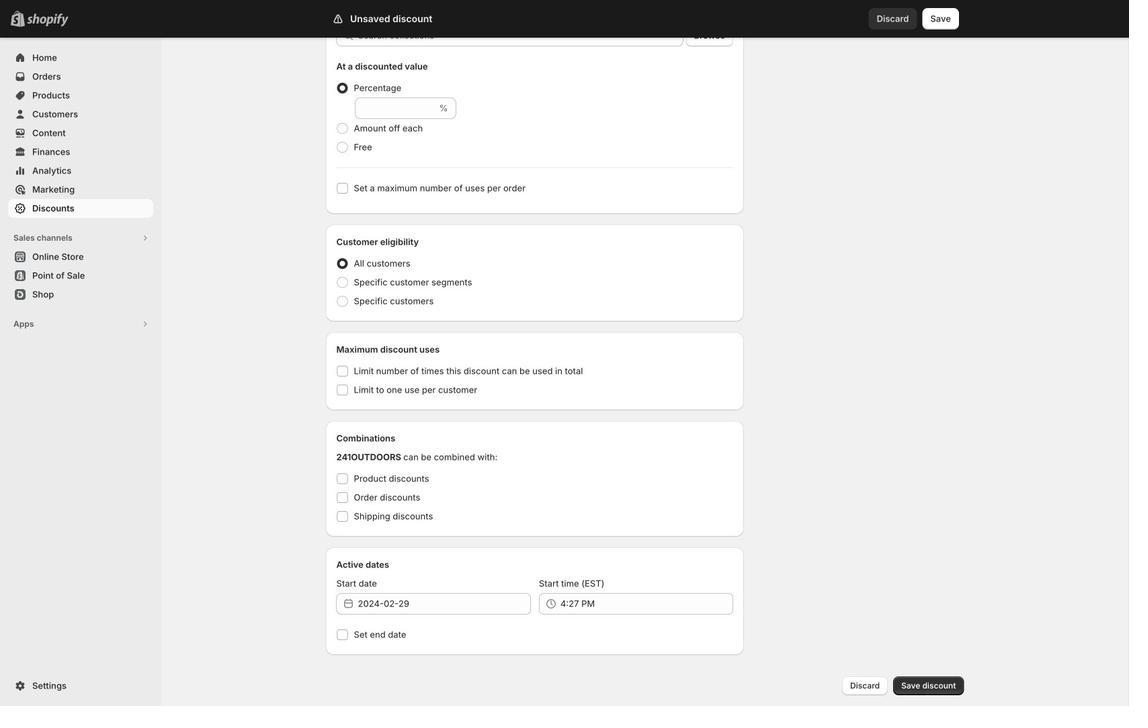 Task type: describe. For each thing, give the bounding box(es) containing it.
Enter time text field
[[561, 593, 734, 615]]



Task type: locate. For each thing, give the bounding box(es) containing it.
Search collections text field
[[358, 25, 684, 46]]

YYYY-MM-DD text field
[[358, 593, 531, 615]]

None text field
[[355, 98, 437, 119]]

shopify image
[[27, 13, 69, 27]]



Task type: vqa. For each thing, say whether or not it's contained in the screenshot.
Search collections text field
yes



